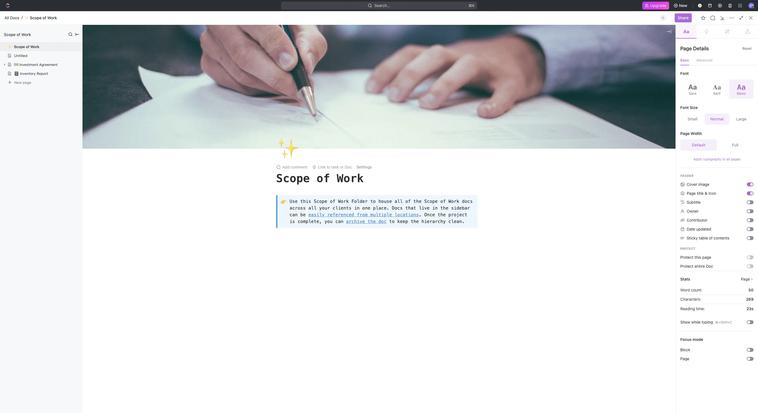 Task type: vqa. For each thing, say whether or not it's contained in the screenshot.
first '👥'
yes



Task type: describe. For each thing, give the bounding box(es) containing it.
meeting
[[91, 110, 106, 115]]

dashboards link
[[2, 56, 69, 65]]

sticky table of contents
[[687, 236, 730, 241]]

inbox link
[[2, 37, 69, 46]]

page details
[[680, 46, 709, 51]]

archive
[[346, 219, 365, 224]]

change cover
[[451, 140, 476, 144]]

0 vertical spatial agency
[[119, 48, 132, 53]]

basic
[[680, 58, 689, 62]]

just for client 1 project
[[656, 110, 663, 115]]

1 horizontal spatial date updated
[[687, 227, 711, 232]]

of inside ✨ scope of work
[[26, 44, 29, 49]]

apply
[[694, 157, 703, 161]]

agreement
[[39, 62, 58, 67]]

1 horizontal spatial project
[[319, 48, 332, 53]]

table
[[699, 236, 708, 241]]

scope inside row
[[91, 130, 103, 135]]

can inside . once the project is complete, you can
[[335, 219, 344, 224]]

🗄
[[14, 71, 19, 76]]

client 1 project
[[496, 110, 523, 115]]

see for created by me
[[734, 39, 740, 43]]

new for new
[[679, 3, 687, 8]]

all docs link
[[4, 15, 19, 20]]

inbox
[[13, 39, 23, 43]]

2 vertical spatial project
[[91, 150, 104, 155]]

meetings for first team meetings link from the right
[[664, 57, 681, 62]]

12 mins ago
[[611, 110, 632, 115]]

sidebar navigation
[[0, 11, 71, 413]]

1 vertical spatial ✨ scope of work
[[7, 44, 39, 49]]

protect entire doc
[[680, 264, 713, 269]]

just now for agency management
[[656, 120, 672, 125]]

0 vertical spatial 👋
[[85, 49, 90, 53]]

locations
[[395, 212, 419, 218]]

0 vertical spatial ✨ scope of work
[[25, 15, 57, 20]]

you
[[325, 219, 333, 224]]

that
[[405, 206, 416, 211]]

sans
[[689, 91, 697, 96]]

entire
[[695, 264, 705, 269]]

12 row from the top
[[78, 208, 752, 219]]

change
[[451, 140, 465, 144]]

just now for client 1 project
[[656, 110, 672, 115]]

team meetings for first team meetings link from the left
[[93, 57, 120, 62]]

report
[[37, 71, 48, 76]]

dashboards
[[13, 58, 35, 62]]

serif
[[713, 91, 721, 96]]

- for client 1 project
[[546, 110, 548, 115]]

1 horizontal spatial scope of work • in scope of work
[[654, 48, 715, 53]]

upgrade link
[[643, 2, 669, 10]]

see all button for recent
[[280, 37, 295, 44]]

⌘+shift+c
[[715, 320, 732, 325]]

image
[[699, 182, 710, 187]]

new for new doc
[[736, 15, 744, 20]]

date updated inside button
[[611, 101, 632, 105]]

0 horizontal spatial welcome! • in agency management
[[93, 48, 157, 53]]

13 row from the top
[[78, 218, 752, 229]]

time:
[[696, 306, 705, 311]]

reading
[[680, 306, 695, 311]]

1 horizontal spatial notes
[[333, 48, 343, 53]]

size
[[690, 105, 698, 110]]

tab list containing all
[[85, 87, 219, 98]]

mode
[[693, 337, 703, 342]]

docs inside use this scope of work folder to house all of the scope of work docs across all your clients in one place. docs that live in the sidebar can be
[[392, 206, 403, 211]]

1 vertical spatial updated
[[696, 227, 711, 232]]

updated inside button
[[619, 101, 632, 105]]

docs for my docs
[[102, 90, 112, 95]]

reading time:
[[680, 306, 705, 311]]

3 just now from the top
[[656, 130, 672, 135]]

23s
[[747, 306, 754, 311]]

use
[[290, 199, 298, 204]]

easily referenced from multiple locations
[[308, 212, 419, 218]]

- for postsale engagements
[[546, 140, 548, 145]]

1 👥 from the left
[[194, 67, 198, 71]]

show while typing ⌘+shift+c
[[680, 320, 732, 325]]

search docs button
[[696, 13, 730, 22]]

table containing meeting minutes
[[78, 98, 752, 229]]

ago
[[626, 110, 632, 115]]

keep
[[397, 219, 408, 224]]

resource inside button
[[91, 140, 109, 145]]

clients
[[333, 206, 352, 211]]

1 horizontal spatial 5
[[129, 110, 131, 115]]

normal
[[710, 117, 724, 121]]

focus
[[680, 337, 692, 342]]

scope inside ✨ scope of work
[[14, 44, 25, 49]]

0 vertical spatial page
[[23, 80, 31, 85]]

team for first team meetings link from the right
[[654, 57, 663, 62]]

task
[[331, 165, 339, 170]]

docs for search docs
[[718, 15, 727, 20]]

scope of work inside row
[[91, 130, 118, 135]]

the down .
[[411, 219, 419, 224]]

date for date updated button
[[611, 101, 618, 105]]

favorites inside the favorites button
[[4, 81, 19, 85]]

12
[[611, 110, 615, 115]]

&
[[705, 191, 708, 196]]

see all for created by me
[[734, 39, 745, 43]]

owner
[[687, 209, 699, 214]]

add comment
[[282, 165, 308, 170]]

💵
[[14, 62, 18, 67]]

client
[[496, 110, 506, 115]]

house
[[379, 199, 392, 204]]

6
[[125, 130, 127, 135]]

all for all docs
[[4, 15, 9, 20]]

meetings for first team meetings link from the left
[[104, 57, 120, 62]]

now for client 1 project
[[664, 110, 672, 115]]

the inside . once the project is complete, you can
[[438, 212, 446, 218]]

shared
[[117, 90, 130, 95]]

. once the project is complete, you can
[[290, 212, 470, 224]]

to inside link to task or doc dropdown button
[[327, 165, 330, 170]]

minutes
[[107, 110, 122, 115]]

2 horizontal spatial resource
[[545, 66, 562, 71]]

2 team meetings link from the left
[[644, 55, 747, 64]]

viewed
[[664, 101, 675, 105]]

0 vertical spatial scope of work
[[4, 32, 31, 37]]

2 horizontal spatial agency
[[680, 66, 693, 71]]

across
[[290, 206, 306, 211]]

the down easily referenced from multiple locations
[[368, 219, 376, 224]]

just for agency management
[[656, 120, 663, 125]]

is
[[290, 219, 295, 224]]

1 team meetings link from the left
[[83, 55, 186, 64]]

private button
[[134, 87, 149, 98]]

subtitle
[[687, 200, 701, 205]]

sticky
[[687, 236, 698, 241]]

page for page title & icon
[[687, 191, 696, 196]]

2 horizontal spatial resource management
[[545, 66, 586, 71]]

see all button for created by me
[[732, 37, 747, 44]]

0 horizontal spatial notes
[[105, 150, 116, 155]]

business time image
[[491, 121, 494, 124]]

doc inside dropdown button
[[345, 165, 352, 170]]

from
[[357, 212, 368, 218]]

docs for all docs
[[10, 15, 19, 20]]

stats
[[680, 277, 690, 282]]

mins
[[616, 110, 625, 115]]

team meetings for first team meetings link from the right
[[654, 57, 681, 62]]

row containing welcome!
[[78, 117, 752, 128]]

be
[[300, 212, 306, 218]]

folder
[[352, 199, 368, 204]]

typography
[[704, 157, 722, 161]]

⌘k
[[469, 3, 475, 8]]

word
[[680, 288, 690, 293]]

3 just from the top
[[656, 130, 663, 135]]

page title & icon
[[687, 191, 716, 196]]

meeting minutes
[[91, 110, 122, 115]]

can inside use this scope of work folder to house all of the scope of work docs across all your clients in one place. docs that live in the sidebar can be
[[290, 212, 298, 218]]

place.
[[373, 206, 389, 211]]



Task type: locate. For each thing, give the bounding box(es) containing it.
0 horizontal spatial project
[[91, 150, 104, 155]]

0 vertical spatial project
[[319, 48, 332, 53]]

✨ scope of work down the inbox on the top
[[7, 44, 39, 49]]

scope of work • in scope of work up shared
[[93, 66, 154, 71]]

1 vertical spatial scope of work
[[91, 130, 118, 135]]

clean.
[[449, 219, 465, 224]]

your
[[319, 206, 330, 211]]

new up 'share'
[[679, 3, 687, 8]]

large
[[736, 117, 747, 121]]

0 horizontal spatial 👋
[[85, 49, 90, 53]]

date updated up 12 mins ago
[[611, 101, 632, 105]]

this for use
[[300, 199, 311, 204]]

2 team meetings from the left
[[654, 57, 681, 62]]

scope of work • in scope of work up basic
[[654, 48, 715, 53]]

docs
[[10, 15, 19, 20], [718, 15, 727, 20], [13, 48, 23, 53], [102, 90, 112, 95], [392, 206, 403, 211]]

dropdown menu image
[[659, 13, 668, 22]]

see all for recent
[[282, 39, 293, 43]]

date for date viewed button
[[656, 101, 663, 105]]

1 horizontal spatial team meetings link
[[644, 55, 747, 64]]

1 vertical spatial welcome!
[[654, 66, 672, 71]]

0 vertical spatial now
[[664, 110, 672, 115]]

all
[[4, 15, 9, 20], [86, 90, 91, 95]]

link to task or doc button
[[310, 163, 354, 171]]

1 see all from the left
[[282, 39, 293, 43]]

2 see all from the left
[[734, 39, 745, 43]]

docs inside 'link'
[[13, 48, 23, 53]]

docs up locations
[[392, 206, 403, 211]]

2 just from the top
[[656, 120, 663, 125]]

contributor
[[687, 218, 708, 223]]

1 just now from the top
[[656, 110, 672, 115]]

1 horizontal spatial welcome! • in agency management
[[654, 66, 718, 71]]

date inside button
[[611, 101, 618, 105]]

project notes inside project notes link
[[319, 48, 343, 53]]

1 vertical spatial protect
[[680, 255, 694, 260]]

docs link
[[2, 46, 69, 55]]

team left basic
[[654, 57, 663, 62]]

can up is
[[290, 212, 298, 218]]

team for first team meetings link from the left
[[93, 57, 103, 62]]

untitled
[[202, 48, 216, 53], [545, 48, 559, 53], [14, 53, 27, 58], [202, 57, 216, 62], [545, 57, 559, 62]]

width
[[691, 131, 702, 136]]

new down 🗄
[[14, 80, 22, 85]]

full
[[732, 143, 739, 147]]

2 font from the top
[[680, 105, 689, 110]]

row containing resource management
[[78, 138, 752, 148]]

👉
[[281, 199, 287, 205]]

now for agency management
[[664, 120, 672, 125]]

resource management down me
[[545, 66, 586, 71]]

new for new page
[[14, 80, 22, 85]]

protect down protect this page
[[680, 264, 694, 269]]

doc right or
[[345, 165, 352, 170]]

to inside use this scope of work folder to house all of the scope of work docs across all your clients in one place. docs that live in the sidebar can be
[[370, 199, 376, 204]]

0 vertical spatial new
[[679, 3, 687, 8]]

page
[[680, 46, 692, 51], [680, 131, 690, 136], [687, 191, 696, 196], [741, 277, 750, 282], [680, 357, 690, 361]]

1 vertical spatial scope of work • in scope of work
[[93, 66, 154, 71]]

the up live
[[414, 199, 422, 204]]

link to task or doc
[[318, 165, 352, 170]]

updated up ago
[[619, 101, 632, 105]]

1 vertical spatial project
[[510, 110, 523, 115]]

docs down the inbox on the top
[[13, 48, 23, 53]]

page width
[[680, 131, 702, 136]]

2 vertical spatial protect
[[680, 264, 694, 269]]

0 horizontal spatial this
[[300, 199, 311, 204]]

2 team from the left
[[654, 57, 663, 62]]

row containing project notes
[[78, 147, 752, 158]]

2 row from the top
[[78, 107, 752, 118]]

6 row from the top
[[78, 147, 752, 158]]

1 just from the top
[[656, 110, 663, 115]]

2 vertical spatial now
[[664, 130, 672, 135]]

1 horizontal spatial date
[[656, 101, 663, 105]]

date viewed
[[656, 101, 675, 105]]

1 horizontal spatial see
[[734, 39, 740, 43]]

1 vertical spatial just
[[656, 120, 663, 125]]

1 vertical spatial can
[[335, 219, 344, 224]]

1 vertical spatial font
[[680, 105, 689, 110]]

0 horizontal spatial 5
[[123, 150, 125, 155]]

date inside button
[[656, 101, 663, 105]]

nov 17
[[611, 120, 623, 125], [611, 130, 623, 135], [611, 140, 623, 145], [656, 140, 668, 145], [656, 150, 668, 155]]

page for page width
[[680, 131, 690, 136]]

1 vertical spatial favorites
[[4, 81, 19, 85]]

2 horizontal spatial date
[[687, 227, 695, 232]]

2 vertical spatial scope of work
[[276, 172, 364, 185]]

title
[[697, 191, 704, 196]]

✨ button
[[7, 44, 14, 49]]

0 horizontal spatial project notes
[[91, 150, 116, 155]]

hierarchy
[[422, 219, 446, 224]]

1 see from the left
[[282, 39, 288, 43]]

1 horizontal spatial resource
[[202, 66, 219, 71]]

project notes link
[[309, 46, 521, 55]]

postsale
[[496, 140, 511, 145]]

0 horizontal spatial scope of work • in scope of work
[[93, 66, 154, 71]]

docs inside 'button'
[[102, 90, 112, 95]]

0 horizontal spatial new
[[14, 80, 22, 85]]

table
[[78, 98, 752, 229]]

assigned button
[[177, 87, 197, 98]]

1 team meetings from the left
[[93, 57, 120, 62]]

new doc button
[[733, 13, 756, 22]]

1 vertical spatial this
[[695, 255, 701, 260]]

0 horizontal spatial resource management
[[91, 140, 134, 145]]

page up basic
[[680, 46, 692, 51]]

sidebar
[[451, 206, 470, 211]]

1 horizontal spatial page
[[702, 255, 711, 260]]

1 horizontal spatial doc
[[706, 264, 713, 269]]

can down 'referenced'
[[335, 219, 344, 224]]

0 horizontal spatial doc
[[345, 165, 352, 170]]

3 row from the top
[[78, 117, 752, 128]]

1 vertical spatial agency
[[680, 66, 693, 71]]

0 vertical spatial just
[[656, 110, 663, 115]]

doc inside button
[[745, 15, 753, 20]]

1 horizontal spatial team meetings
[[654, 57, 681, 62]]

my docs
[[96, 90, 112, 95]]

1 horizontal spatial project notes
[[319, 48, 343, 53]]

page for page details
[[680, 46, 692, 51]]

8 row from the top
[[78, 167, 752, 179]]

0 vertical spatial welcome! • in agency management
[[93, 48, 157, 53]]

0 vertical spatial project notes
[[319, 48, 343, 53]]

just
[[656, 110, 663, 115], [656, 120, 663, 125], [656, 130, 663, 135]]

scope of work down meeting minutes on the top left of page
[[91, 130, 118, 135]]

0 horizontal spatial team meetings link
[[83, 55, 186, 64]]

row containing meeting minutes
[[78, 107, 752, 118]]

0 vertical spatial doc
[[745, 15, 753, 20]]

my docs button
[[94, 87, 113, 98]]

date updated down contributor
[[687, 227, 711, 232]]

date up sticky
[[687, 227, 695, 232]]

protect for protect this page
[[680, 255, 694, 260]]

1 vertical spatial all
[[86, 90, 91, 95]]

the up project
[[441, 206, 449, 211]]

tab list
[[85, 87, 219, 98]]

1 horizontal spatial this
[[695, 255, 701, 260]]

reset
[[743, 46, 752, 51]]

my
[[96, 90, 101, 95]]

protect for protect
[[680, 247, 696, 251]]

10 row from the top
[[78, 188, 752, 199]]

1 horizontal spatial favorites
[[311, 38, 330, 43]]

docs
[[462, 199, 473, 204]]

.
[[419, 212, 422, 218]]

assigned
[[179, 90, 196, 95]]

advanced
[[696, 58, 713, 62]]

0 horizontal spatial team
[[93, 57, 103, 62]]

inventory
[[20, 71, 36, 76]]

1 horizontal spatial resource management
[[202, 66, 243, 71]]

font down basic
[[680, 71, 689, 76]]

1 horizontal spatial see all
[[734, 39, 745, 43]]

1 now from the top
[[664, 110, 672, 115]]

protect down sticky
[[680, 247, 696, 251]]

5 down 6
[[123, 150, 125, 155]]

doc down jm dropdown button
[[745, 15, 753, 20]]

page up '50'
[[741, 277, 750, 282]]

0 vertical spatial 5
[[129, 110, 131, 115]]

2 protect from the top
[[680, 255, 694, 260]]

or
[[340, 165, 344, 170]]

resource management inside button
[[91, 140, 134, 145]]

2 vertical spatial new
[[14, 80, 22, 85]]

resource management down 6
[[91, 140, 134, 145]]

location
[[490, 101, 504, 105]]

2 meetings from the left
[[664, 57, 681, 62]]

resource management up archived
[[202, 66, 243, 71]]

1 vertical spatial page
[[702, 255, 711, 260]]

💵 investment agreement
[[14, 62, 58, 67]]

1 vertical spatial new
[[736, 15, 744, 20]]

investment
[[19, 62, 38, 67]]

settings
[[357, 165, 372, 170]]

Search by name... text field
[[663, 88, 733, 96]]

11 row from the top
[[78, 198, 752, 209]]

✨ scope of work up 'home' link
[[25, 15, 57, 20]]

0 vertical spatial date updated
[[611, 101, 632, 105]]

scope of work down link
[[276, 172, 364, 185]]

page up entire
[[702, 255, 711, 260]]

all inside button
[[86, 90, 91, 95]]

scope of work up the inbox on the top
[[4, 32, 31, 37]]

1 vertical spatial now
[[664, 120, 672, 125]]

this for protect
[[695, 255, 701, 260]]

date left viewed
[[656, 101, 663, 105]]

2 vertical spatial agency
[[496, 120, 509, 125]]

1 vertical spatial notes
[[105, 150, 116, 155]]

cover
[[687, 182, 698, 187]]

1 see all button from the left
[[280, 37, 295, 44]]

new right search docs on the top of page
[[736, 15, 744, 20]]

1 vertical spatial 👋
[[646, 67, 650, 71]]

1 horizontal spatial can
[[335, 219, 344, 224]]

block
[[680, 348, 690, 352]]

row containing scope of work
[[78, 127, 752, 138]]

font for font size
[[680, 105, 689, 110]]

show
[[680, 320, 690, 325]]

0 horizontal spatial see all
[[282, 39, 293, 43]]

work inside ✨ scope of work
[[30, 44, 39, 49]]

0 horizontal spatial date updated
[[611, 101, 632, 105]]

1 vertical spatial doc
[[345, 165, 352, 170]]

docs up home
[[10, 15, 19, 20]]

favorites button
[[2, 80, 21, 87]]

👥
[[194, 67, 198, 71], [537, 67, 541, 71]]

5 row from the top
[[78, 138, 752, 148]]

2 👥 from the left
[[537, 67, 541, 71]]

date up the 12
[[611, 101, 618, 105]]

1 vertical spatial date updated
[[687, 227, 711, 232]]

2 see from the left
[[734, 39, 740, 43]]

0 horizontal spatial favorites
[[4, 81, 19, 85]]

0 horizontal spatial agency
[[119, 48, 132, 53]]

characters:
[[680, 297, 701, 302]]

page left width
[[680, 131, 690, 136]]

column header
[[78, 98, 84, 108]]

icon
[[709, 191, 716, 196]]

management inside button
[[110, 140, 134, 145]]

shared button
[[116, 87, 131, 98]]

2 just now from the top
[[656, 120, 672, 125]]

archived
[[201, 90, 217, 95]]

date updated
[[611, 101, 632, 105], [687, 227, 711, 232]]

- for agency management
[[546, 120, 548, 125]]

to right link
[[327, 165, 330, 170]]

1 horizontal spatial team
[[654, 57, 663, 62]]

1 horizontal spatial agency
[[496, 120, 509, 125]]

2 see all button from the left
[[732, 37, 747, 44]]

projects
[[496, 150, 510, 155]]

1 horizontal spatial updated
[[696, 227, 711, 232]]

change cover button
[[447, 138, 480, 147]]

workspace
[[153, 90, 174, 95]]

50
[[749, 288, 754, 293]]

2 horizontal spatial project
[[510, 110, 523, 115]]

doc right entire
[[706, 264, 713, 269]]

0 horizontal spatial team meetings
[[93, 57, 120, 62]]

this inside use this scope of work folder to house all of the scope of work docs across all your clients in one place. docs that live in the sidebar can be
[[300, 199, 311, 204]]

2 vertical spatial just
[[656, 130, 663, 135]]

1
[[507, 110, 509, 115]]

font left size
[[680, 105, 689, 110]]

protect for protect entire doc
[[680, 264, 694, 269]]

protect this page
[[680, 255, 711, 260]]

to right typography
[[722, 157, 726, 161]]

2 now from the top
[[664, 120, 672, 125]]

1 horizontal spatial scope of work
[[91, 130, 118, 135]]

1 vertical spatial welcome! • in agency management
[[654, 66, 718, 71]]

1 vertical spatial project notes
[[91, 150, 116, 155]]

0 horizontal spatial resource
[[91, 140, 109, 145]]

0 horizontal spatial all
[[4, 15, 9, 20]]

reposition
[[424, 140, 444, 144]]

0 vertical spatial all
[[4, 15, 9, 20]]

5 right minutes
[[129, 110, 131, 115]]

1 vertical spatial just now
[[656, 120, 672, 125]]

1 font from the top
[[680, 71, 689, 76]]

1 row from the top
[[78, 98, 752, 108]]

0 vertical spatial notes
[[333, 48, 343, 53]]

0 horizontal spatial meetings
[[104, 57, 120, 62]]

team meetings
[[93, 57, 120, 62], [654, 57, 681, 62]]

page down inventory
[[23, 80, 31, 85]]

docs right my
[[102, 90, 112, 95]]

page down cover on the top right
[[687, 191, 696, 196]]

team
[[93, 57, 103, 62], [654, 57, 663, 62]]

updated up table
[[696, 227, 711, 232]]

private
[[135, 90, 148, 95]]

to up one
[[370, 199, 376, 204]]

team meetings link
[[83, 55, 186, 64], [644, 55, 747, 64]]

docs right the search
[[718, 15, 727, 20]]

2 horizontal spatial scope of work
[[276, 172, 364, 185]]

doc
[[379, 219, 387, 224]]

0 vertical spatial can
[[290, 212, 298, 218]]

1 team from the left
[[93, 57, 103, 62]]

welcome! inside "button"
[[91, 120, 109, 125]]

0 vertical spatial protect
[[680, 247, 696, 251]]

see
[[282, 39, 288, 43], [734, 39, 740, 43]]

7 row from the top
[[78, 157, 752, 169]]

0 horizontal spatial can
[[290, 212, 298, 218]]

9 row from the top
[[78, 177, 752, 189]]

font for font
[[680, 71, 689, 76]]

this up across
[[300, 199, 311, 204]]

add
[[282, 165, 290, 170]]

1 vertical spatial 5
[[123, 150, 125, 155]]

this up protect entire doc on the right bottom of the page
[[695, 255, 701, 260]]

welcome! • in agency management
[[93, 48, 157, 53], [654, 66, 718, 71]]

jm
[[750, 4, 754, 7]]

0 vertical spatial welcome!
[[93, 48, 111, 53]]

jm button
[[747, 1, 756, 10]]

while
[[691, 320, 701, 325]]

1 horizontal spatial all
[[86, 90, 91, 95]]

reposition button
[[421, 138, 447, 147]]

home link
[[2, 27, 69, 36]]

2 vertical spatial doc
[[706, 264, 713, 269]]

work
[[47, 15, 57, 20], [21, 32, 31, 37], [30, 44, 39, 49], [241, 48, 251, 53], [584, 48, 594, 53], [671, 48, 680, 53], [706, 48, 715, 53], [241, 57, 251, 62], [584, 57, 594, 62], [110, 66, 119, 71], [145, 66, 154, 71], [109, 130, 118, 135], [337, 172, 364, 185], [338, 199, 349, 204], [449, 199, 459, 204]]

1 horizontal spatial 👥
[[537, 67, 541, 71]]

see for recent
[[282, 39, 288, 43]]

1 meetings from the left
[[104, 57, 120, 62]]

team down recent
[[93, 57, 103, 62]]

0 horizontal spatial see
[[282, 39, 288, 43]]

the up "hierarchy"
[[438, 212, 446, 218]]

3 protect from the top
[[680, 264, 694, 269]]

cell
[[78, 107, 84, 117], [742, 107, 752, 117], [78, 117, 84, 128], [78, 128, 84, 138], [742, 128, 752, 138], [78, 138, 84, 148], [742, 138, 752, 148], [78, 148, 84, 158], [607, 148, 652, 158], [742, 148, 752, 158], [78, 158, 84, 168], [487, 158, 543, 168], [543, 158, 607, 168], [607, 158, 652, 168], [652, 158, 697, 168], [742, 158, 752, 168], [78, 168, 84, 178], [487, 168, 543, 178], [543, 168, 607, 178], [607, 168, 652, 178], [652, 168, 697, 178], [697, 168, 742, 178], [742, 168, 752, 178], [78, 178, 84, 188], [487, 178, 543, 188], [543, 178, 607, 188], [607, 178, 652, 188], [652, 178, 697, 188], [78, 188, 84, 198], [487, 188, 543, 198], [543, 188, 607, 198], [607, 188, 652, 198], [652, 188, 697, 198], [78, 198, 84, 208], [487, 198, 543, 208], [543, 198, 607, 208], [607, 198, 652, 208], [652, 198, 697, 208], [78, 208, 84, 218], [487, 208, 543, 218], [543, 208, 607, 218], [607, 208, 652, 218], [652, 208, 697, 218], [78, 218, 84, 228], [487, 218, 543, 228], [543, 218, 607, 228], [607, 218, 652, 228], [652, 218, 697, 228]]

0 horizontal spatial date
[[611, 101, 618, 105]]

docs inside button
[[718, 15, 727, 20]]

3 now from the top
[[664, 130, 672, 135]]

home
[[13, 29, 24, 34]]

page down block
[[680, 357, 690, 361]]

1 horizontal spatial 👋
[[646, 67, 650, 71]]

protect up protect entire doc on the right bottom of the page
[[680, 255, 694, 260]]

page button
[[741, 277, 754, 282]]

to right doc
[[389, 219, 395, 224]]

count:
[[691, 288, 703, 293]]

row
[[78, 98, 752, 108], [78, 107, 752, 118], [78, 117, 752, 128], [78, 127, 752, 138], [78, 138, 752, 148], [78, 147, 752, 158], [78, 157, 752, 169], [78, 167, 752, 179], [78, 177, 752, 189], [78, 188, 752, 199], [78, 198, 752, 209], [78, 208, 752, 219], [78, 218, 752, 229]]

1 protect from the top
[[680, 247, 696, 251]]

1 horizontal spatial new
[[679, 3, 687, 8]]

row containing name
[[78, 98, 752, 108]]

word count:
[[680, 288, 703, 293]]

2 horizontal spatial new
[[736, 15, 744, 20]]

0 horizontal spatial updated
[[619, 101, 632, 105]]

of
[[43, 15, 46, 20], [17, 32, 20, 37], [26, 44, 29, 49], [237, 48, 240, 53], [580, 48, 583, 53], [666, 48, 670, 53], [701, 48, 704, 53], [237, 57, 240, 62], [580, 57, 583, 62], [105, 66, 109, 71], [140, 66, 144, 71], [104, 130, 108, 135], [317, 172, 330, 185], [330, 199, 335, 204], [405, 199, 411, 204], [441, 199, 446, 204], [709, 236, 713, 241]]

all for all
[[86, 90, 91, 95]]

4 row from the top
[[78, 127, 752, 138]]

🗄 inventory report
[[14, 71, 48, 76]]



